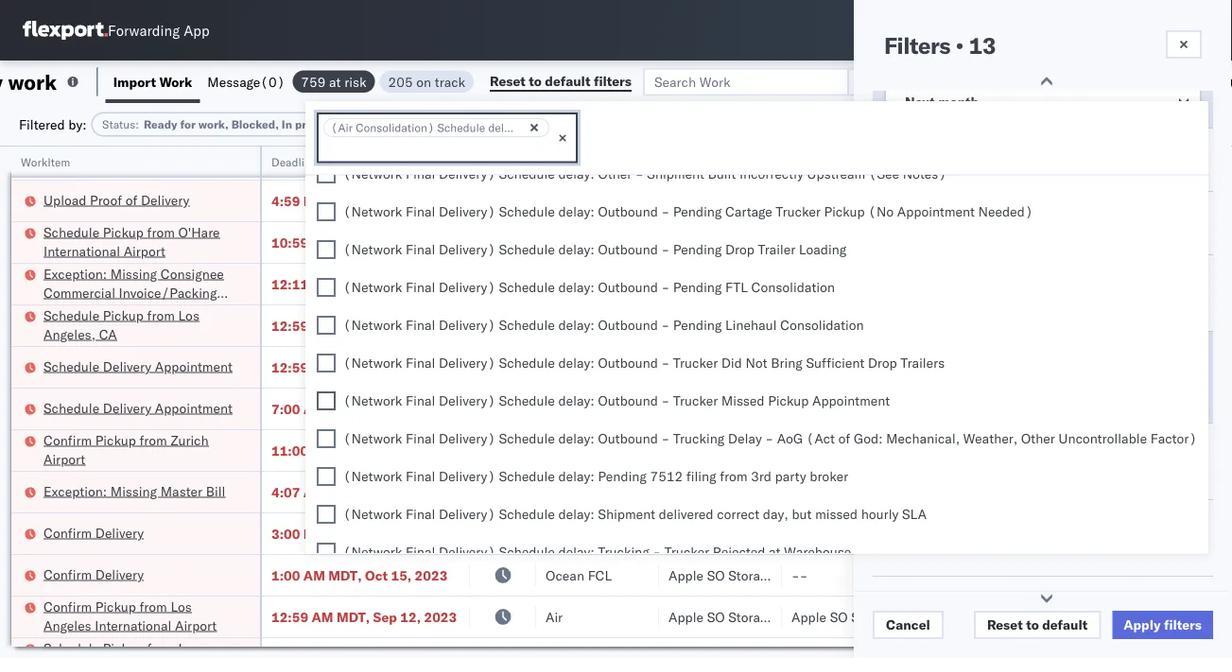 Task type: vqa. For each thing, say whether or not it's contained in the screenshot.


Task type: describe. For each thing, give the bounding box(es) containing it.
mst, for 3,
[[337, 317, 369, 334]]

schedule pickup from los button
[[44, 639, 236, 658]]

final for (network final delivery) schedule delay: outbound - trucking delay - aog (act of god: mechanical, weather, other uncontrollable factor)
[[406, 431, 435, 447]]

pm for 11:00
[[312, 442, 332, 459]]

so for 12:59 am mdt, sep 12, 2023
[[707, 609, 725, 625]]

flexport left linehaul
[[669, 317, 718, 334]]

2 confirm delivery button from the top
[[44, 565, 144, 586]]

pudong for use)
[[1192, 609, 1232, 625]]

storage for 12:59 am mdt, sep 12, 2023
[[728, 609, 774, 625]]

ag down hourly
[[854, 525, 872, 542]]

work,
[[198, 117, 229, 131]]

apple for 1:00 am mdt, oct 15, 2023
[[669, 567, 704, 584]]

mdt, for 3:00 pm mdt, aug 15, 2023
[[327, 525, 361, 542]]

account up party
[[766, 442, 816, 459]]

test up 3rd
[[737, 442, 762, 459]]

1 vertical spatial of
[[839, 431, 851, 447]]

mdt, for 12:59 am mdt, oct 11, 2023
[[337, 359, 370, 375]]

8 resize handle column header from the left
[[1198, 147, 1221, 658]]

fcl for 4:07 am mdt, aug 31, 2023
[[588, 484, 612, 500]]

delivery) for (network final delivery) schedule delay: other - shipment built incorrectly upstream (see notes)
[[439, 166, 496, 183]]

test for 4:07 am mdt, aug 31, 2023
[[850, 484, 875, 500]]

storage for 12:59 am mdt, oct 11, 2023
[[728, 359, 774, 375]]

1 shanghai pudong from the top
[[1132, 151, 1232, 167]]

consignee up sla
[[879, 484, 942, 500]]

reset for reset to default
[[987, 617, 1023, 633]]

airport inside confirm pickup from zurich airport
[[44, 451, 85, 467]]

1:00 am mdt, oct 15, 2023
[[271, 567, 448, 584]]

delivery) for (network final delivery) schedule delay: outbound - trucker missed pickup appointment
[[439, 393, 496, 410]]

on down missed
[[831, 525, 850, 542]]

12:59 am mst, mar 3, 2023
[[271, 317, 449, 334]]

1 vertical spatial work
[[884, 215, 917, 231]]

account for 11:00 pm mdt, aug 15, 2023
[[889, 442, 939, 459]]

11:00
[[271, 442, 308, 459]]

inbond
[[884, 613, 929, 629]]

integration down delivered
[[669, 525, 734, 542]]

default for reset to default filters
[[545, 73, 591, 89]]

appointment up zurich
[[155, 400, 233, 416]]

0 horizontal spatial at
[[329, 73, 341, 90]]

from inside schedule pickup from los
[[147, 640, 175, 656]]

delay: for ftl
[[558, 279, 595, 296]]

import inside button
[[113, 73, 156, 90]]

ready
[[144, 117, 177, 131]]

by:
[[68, 116, 87, 132]]

0 vertical spatial trucking
[[673, 431, 725, 447]]

missing for consignee
[[110, 265, 157, 282]]

flex-2389713
[[1011, 442, 1109, 459]]

demo for 4:07 am mdt, aug 31, 2023
[[722, 484, 757, 500]]

delay: for linehaul
[[558, 317, 595, 334]]

3:00 pm mdt, aug 15, 2023
[[271, 525, 449, 542]]

delivery for first the confirm delivery 'link' from the bottom
[[95, 566, 144, 583]]

message (0)
[[207, 73, 285, 90]]

upload proof of delivery
[[44, 192, 189, 208]]

in
[[282, 117, 292, 131]]

12:59 am mdt, oct 11, 2023
[[271, 359, 456, 375]]

1 horizontal spatial filters
[[1164, 617, 1202, 633]]

jun
[[372, 234, 394, 251]]

12,
[[400, 609, 421, 625]]

delay: for day,
[[558, 506, 595, 523]]

on
[[416, 73, 431, 90]]

swarovski
[[954, 234, 1014, 251]]

reset to default
[[987, 617, 1088, 633]]

workitem button
[[11, 150, 241, 169]]

pending for linehaul
[[673, 317, 722, 334]]

(network for (network final delivery) schedule delay: outbound - trucking delay - aog (act of god: mechanical, weather, other uncontrollable factor)
[[343, 431, 402, 447]]

759 at risk
[[301, 73, 367, 90]]

status
[[102, 117, 135, 131]]

pickup for confirm pickup from zurich airport
[[95, 432, 136, 448]]

1:00
[[271, 567, 300, 584]]

confirm pickup from zurich airport button
[[44, 431, 236, 471]]

from left 3rd
[[720, 469, 748, 485]]

28,
[[397, 234, 418, 251]]

work item type
[[884, 215, 982, 231]]

of inside button
[[125, 192, 137, 208]]

1 pudong from the top
[[1192, 151, 1232, 167]]

linehaul
[[725, 317, 777, 334]]

trucker for did
[[673, 355, 718, 372]]

shanghai,
[[1132, 484, 1192, 500]]

sla
[[902, 506, 927, 523]]

on down karl
[[954, 442, 973, 459]]

confirm pickup from zurich airport link
[[44, 431, 236, 469]]

forwarding
[[108, 21, 180, 39]]

work inside button
[[159, 73, 192, 90]]

snooze
[[480, 155, 517, 169]]

consignee up but
[[760, 484, 824, 500]]

invoice/packing
[[119, 284, 217, 301]]

(network final delivery) schedule delay: outbound - pending drop trailer loading
[[343, 242, 847, 258]]

app
[[184, 21, 210, 39]]

2023 for 7:00 am mst, mar 11, 2023
[[416, 151, 449, 167]]

schedule inside schedule pickup from o'hare international airport
[[44, 224, 99, 240]]

flexport. image
[[23, 21, 108, 40]]

4:59
[[271, 192, 300, 209]]

pm for 3:00
[[303, 525, 324, 542]]

•
[[956, 31, 964, 60]]

appointment down schedule pickup from los angeles, ca button
[[155, 358, 233, 375]]

outbound for cartage
[[598, 204, 658, 220]]

(network for (network final delivery) schedule delay: outbound - trucker did not bring sufficient drop trailers
[[343, 355, 402, 372]]

missed
[[815, 506, 858, 523]]

0 vertical spatial shipment
[[647, 166, 705, 183]]

file exception
[[956, 73, 1044, 90]]

ag up 'moving'
[[977, 525, 995, 542]]

ocean fcl for 12:59 am mst, mar 3, 2023
[[546, 317, 612, 334]]

5 resize handle column header from the left
[[759, 147, 782, 658]]

1 confirm delivery button from the top
[[44, 523, 144, 544]]

7512
[[650, 469, 683, 485]]

integration up the filing
[[669, 442, 734, 459]]

oct for 15,
[[365, 567, 388, 584]]

consolidation for (network final delivery) schedule delay: outbound - pending ftl consolidation
[[751, 279, 835, 296]]

(network for (network final delivery) schedule delay: other - shipment built incorrectly upstream (see notes)
[[343, 166, 402, 183]]

hourly
[[861, 506, 899, 523]]

not for 12:59 am mdt, oct 11, 2023
[[809, 359, 835, 375]]

filtered
[[19, 116, 65, 132]]

test up rejected
[[737, 525, 762, 542]]

consignee down integration test account - swarovski
[[879, 276, 942, 292]]

flexport left ftl
[[669, 276, 718, 292]]

0 horizontal spatial filters
[[594, 73, 632, 89]]

4 resize handle column header from the left
[[637, 147, 659, 658]]

test for 3:00 pm mdt, aug 15, 2023
[[860, 525, 885, 542]]

apple so storage (do not use) for 12:59 am mdt, sep 12, 2023
[[669, 609, 872, 625]]

15, for 3:00 pm mdt, aug 15, 2023
[[392, 525, 413, 542]]

1 resize handle column header from the left
[[237, 147, 260, 658]]

fcl for 1:00 am mdt, oct 15, 2023
[[588, 567, 612, 584]]

schedule inside schedule pickup from los
[[44, 640, 99, 656]]

for
[[180, 117, 196, 131]]

upload customs clearance documents
[[44, 140, 207, 176]]

12:59 for 12:59 am mdt, sep 12, 2023
[[271, 609, 308, 625]]

1 vertical spatial shipment
[[598, 506, 655, 523]]

flexport demo consignee for 4:07 am mdt, aug 31, 2023
[[669, 484, 824, 500]]

soon
[[626, 117, 652, 131]]

flex-2177389
[[1011, 567, 1109, 584]]

account down but
[[766, 525, 816, 542]]

flexport demo consignee for 12:11 am mdt, aug 19, 2023
[[669, 276, 824, 292]]

1 horizontal spatial at
[[769, 544, 781, 561]]

apply filters button
[[1112, 611, 1213, 639]]

schedule delivery appointment link for 7:00
[[44, 399, 233, 418]]

import work button
[[106, 61, 200, 103]]

integration for 10:59 pm mdt, jun 28, 2023
[[792, 234, 857, 251]]

exception: missing consignee commercial invoice/packing list
[[44, 265, 224, 320]]

2177389
[[1052, 567, 1109, 584]]

forwarding app link
[[23, 21, 210, 40]]

integration test account - on ag up 3rd
[[669, 442, 872, 459]]

ag right (act
[[854, 442, 872, 459]]

0 vertical spatial type
[[953, 215, 982, 231]]

cascade trading
[[669, 192, 769, 209]]

: for status
[[135, 117, 139, 131]]

trailer
[[758, 242, 796, 258]]

not for 1:00 am mdt, oct 15, 2023
[[809, 567, 835, 584]]

flexport up delivered
[[669, 484, 718, 500]]

10:59
[[271, 234, 308, 251]]

filtered by:
[[19, 116, 87, 132]]

kong
[[1168, 567, 1198, 584]]

mdt, for 12:59 am mdt, sep 12, 2023
[[337, 609, 370, 625]]

trucker up trailer
[[776, 204, 821, 220]]

0 horizontal spatial other
[[598, 166, 632, 183]]

schedule pickup from o'hare international airport button
[[44, 223, 236, 262]]

airport inside schedule pickup from o'hare international airport
[[124, 243, 166, 259]]

8,
[[392, 401, 405, 417]]

1 confirm delivery link from the top
[[44, 523, 144, 542]]

next
[[905, 94, 935, 110]]

pickup left (no
[[824, 204, 865, 220]]

sep for 3,
[[364, 192, 388, 209]]

(network final delivery) schedule delay: other - shipment built incorrectly upstream (see notes)
[[343, 166, 947, 183]]

am for 12:59 am mdt, oct 11, 2023
[[312, 359, 333, 375]]

mar for 3,
[[372, 317, 397, 334]]

ftl
[[725, 279, 748, 296]]

6 resize handle column header from the left
[[949, 147, 971, 658]]

bookings test consignee for 4:07 am mdt, aug 31, 2023
[[792, 484, 942, 500]]

12:11
[[271, 276, 308, 292]]

2 resize handle column header from the left
[[447, 147, 470, 658]]

integration test account - on ag down integration test account - karl lagerfeld
[[792, 442, 995, 459]]

flex- for 2124373
[[1011, 192, 1052, 209]]

on up 'moving'
[[954, 525, 973, 542]]

delivery inside flexport managed delivery
[[884, 460, 937, 476]]

12:11 am mdt, aug 19, 2023
[[271, 276, 458, 292]]

delivery) for (network final delivery) schedule delay: shipment delivered correct day, but missed hourly sla
[[439, 506, 496, 523]]

delivery) for (network final delivery) schedule delay: outbound - pending cartage trucker pickup (no appointment needed)
[[439, 204, 496, 220]]

1 horizontal spatial risk
[[522, 117, 541, 131]]

air for 11:00 pm mdt, aug 15, 2023
[[546, 442, 563, 459]]

3 resize handle column header from the left
[[514, 147, 536, 658]]

fcl for 12:59 am mst, mar 3, 2023
[[588, 317, 612, 334]]

month
[[938, 94, 979, 110]]

consignee up bring
[[760, 317, 824, 334]]

exception type
[[884, 355, 980, 371]]

account for 3:00 pm mdt, aug 15, 2023
[[889, 525, 939, 542]]

flex-2342347
[[1011, 609, 1109, 625]]

3, for mar
[[401, 317, 413, 334]]

exception
[[884, 355, 947, 371]]

1 shanghai from the top
[[1132, 151, 1188, 167]]

reset to default filters
[[490, 73, 632, 89]]

delay
[[728, 431, 762, 447]]

aug for 4:07 am mdt, aug 31, 2023
[[365, 484, 390, 500]]

ag down karl
[[977, 442, 995, 459]]

4:07 am mdt, aug 31, 2023
[[271, 484, 450, 500]]

integration test account - on ag down day,
[[669, 525, 872, 542]]

integration test account - swarovski
[[792, 234, 1014, 251]]

trucker for missed
[[673, 393, 718, 410]]

mechanical,
[[886, 431, 960, 447]]

track
[[435, 73, 465, 90]]

mdt, for 11:00 pm mdt, aug 15, 2023
[[336, 442, 369, 459]]

aug for 11:00 pm mdt, aug 15, 2023
[[372, 442, 397, 459]]

managed
[[941, 446, 999, 463]]

exception: missing master bill
[[44, 483, 225, 499]]

2389713
[[1052, 442, 1109, 459]]

deadline button
[[262, 150, 451, 169]]

final for (network final delivery) schedule delay: outbound - trucker missed pickup appointment
[[406, 393, 435, 410]]

delivery) for (network final delivery) schedule delay: outbound - trucking delay - aog (act of god: mechanical, weather, other uncontrollable factor)
[[439, 431, 496, 447]]

schedule pickup from o'hare international airport link
[[44, 223, 236, 261]]

exception: missing master bill link
[[44, 482, 225, 501]]

appointment down "sufficient"
[[812, 393, 890, 410]]

transit
[[932, 613, 976, 629]]

delivery) for (network final delivery) schedule delay: outbound - pending linehaul consolidation
[[439, 317, 496, 334]]

2 confirm from the top
[[44, 524, 92, 541]]

use) for 12:59 am mdt, oct 11, 2023
[[838, 359, 872, 375]]

flexport inside flexport import customs
[[884, 523, 937, 540]]

filters
[[884, 31, 951, 60]]

confirm for 12:59 am mdt, sep 12, 2023
[[44, 598, 92, 615]]

3, for sep
[[391, 192, 403, 209]]

exception
[[983, 73, 1044, 90]]

international inside confirm pickup from los angeles international airport
[[95, 617, 172, 634]]

ocean fcl for 12:59 am mdt, oct 11, 2023
[[546, 359, 612, 375]]

pending for cartage
[[673, 204, 722, 220]]

shanghai for integration test account - karl lagerfeld
[[1132, 401, 1188, 417]]

upload for upload customs clearance documents
[[44, 140, 86, 157]]

pickup up the aog
[[768, 393, 809, 410]]



Task type: locate. For each thing, give the bounding box(es) containing it.
fcl down "(network final delivery) schedule delay: outbound - pending ftl consolidation"
[[588, 317, 612, 334]]

from inside confirm pickup from zurich airport
[[140, 432, 167, 448]]

0 vertical spatial sep
[[364, 192, 388, 209]]

am right the 4:07
[[303, 484, 325, 500]]

3 flexport demo consignee from the top
[[669, 484, 824, 500]]

0 horizontal spatial reset
[[490, 73, 526, 89]]

bookings test consignee up hourly
[[792, 484, 942, 500]]

1 vertical spatial type
[[951, 355, 980, 371]]

default down flex-2177389
[[1042, 617, 1088, 633]]

flexport inside flexport managed delivery
[[884, 446, 937, 463]]

los
[[178, 307, 199, 323], [171, 598, 192, 615], [178, 640, 199, 656]]

(network final delivery) schedule delay: shipment delivered correct day, but missed hourly sla
[[343, 506, 927, 523]]

1 final from the top
[[406, 166, 435, 183]]

on up broker
[[831, 442, 850, 459]]

from for 12:59 am mdt, sep 12, 2023
[[140, 598, 167, 615]]

air for 7:00 am mst, mar 11, 2023
[[546, 151, 563, 167]]

3 demo from the top
[[722, 484, 757, 500]]

0 horizontal spatial cascade
[[669, 192, 721, 209]]

(act
[[806, 431, 835, 447]]

0 vertical spatial exception:
[[44, 265, 107, 282]]

2 flex- from the top
[[1011, 442, 1052, 459]]

1 vertical spatial risk
[[522, 117, 541, 131]]

1 schedule delivery appointment from the top
[[44, 358, 233, 375]]

2 bookings test consignee from the top
[[792, 317, 942, 334]]

: left ready
[[135, 117, 139, 131]]

bring
[[771, 355, 803, 372]]

2023 for 12:59 am mdt, sep 12, 2023
[[424, 609, 457, 625]]

schedule delivery appointment down schedule pickup from los angeles, ca button
[[44, 358, 233, 375]]

trading for cascade trading
[[724, 192, 769, 209]]

cascade trading ltd.
[[792, 192, 919, 209]]

confirm delivery link up confirm pickup from los angeles international airport at the bottom of page
[[44, 565, 144, 584]]

integration test account - karl lagerfeld
[[792, 401, 1038, 417]]

2023
[[416, 151, 449, 167], [407, 192, 440, 209], [421, 234, 454, 251], [425, 276, 458, 292], [416, 317, 449, 334], [423, 359, 456, 375], [408, 401, 441, 417], [424, 442, 457, 459], [417, 484, 450, 500], [416, 525, 449, 542], [415, 567, 448, 584], [424, 609, 457, 625]]

am for 7:00 am mst, mar 11, 2023
[[303, 151, 325, 167]]

2 schedule delivery appointment button from the top
[[44, 399, 233, 419]]

0 vertical spatial demo
[[722, 276, 757, 292]]

1 flexport demo consignee from the top
[[669, 276, 824, 292]]

1 vertical spatial import
[[941, 523, 984, 540]]

integration up warehouse
[[792, 525, 857, 542]]

on
[[831, 442, 850, 459], [954, 442, 973, 459], [831, 525, 850, 542], [954, 525, 973, 542]]

0 vertical spatial confirm delivery link
[[44, 523, 144, 542]]

8 final from the top
[[406, 431, 435, 447]]

exception: for exception: missing master bill
[[44, 483, 107, 499]]

1 exception: from the top
[[44, 265, 107, 282]]

10:59 pm mdt, jun 28, 2023
[[271, 234, 454, 251]]

10 delivery) from the top
[[439, 506, 496, 523]]

0 vertical spatial missing
[[110, 265, 157, 282]]

airport inside confirm pickup from los angeles international airport
[[175, 617, 217, 634]]

0 horizontal spatial drop
[[725, 242, 755, 258]]

4 delay: from the top
[[558, 279, 595, 296]]

0 vertical spatial bookings
[[792, 276, 847, 292]]

9 delay: from the top
[[558, 469, 595, 485]]

test down (no
[[860, 234, 885, 251]]

mar for 8,
[[364, 401, 389, 417]]

delivery up confirm pickup from los angeles international airport at the bottom of page
[[95, 566, 144, 583]]

3 : from the left
[[541, 117, 545, 131]]

0 horizontal spatial default
[[545, 73, 591, 89]]

ocean down "(network final delivery) schedule delay: outbound - pending ftl consolidation"
[[546, 317, 584, 334]]

at risk : overdue, due soon
[[508, 117, 652, 131]]

trucker down delivered
[[665, 544, 710, 561]]

2 : from the left
[[435, 117, 439, 131]]

pm for 4:59
[[303, 192, 324, 209]]

2 horizontal spatial airport
[[175, 617, 217, 634]]

apple so storage (do not use)
[[669, 359, 872, 375], [669, 567, 872, 584], [669, 609, 872, 625], [792, 609, 995, 625]]

next month button
[[884, 88, 1202, 116]]

to for reset to default filters
[[529, 73, 542, 89]]

1 horizontal spatial trucking
[[673, 431, 725, 447]]

0 horizontal spatial of
[[125, 192, 137, 208]]

12:59 for 12:59 am mst, mar 3, 2023
[[271, 317, 308, 334]]

am for 7:00 am mst, mar 8, 2023
[[303, 401, 325, 417]]

4 final from the top
[[406, 279, 435, 296]]

8 delivery) from the top
[[439, 431, 496, 447]]

0 vertical spatial of
[[125, 192, 137, 208]]

test down hourly
[[860, 525, 885, 542]]

2 vertical spatial pudong
[[1192, 609, 1232, 625]]

(no
[[868, 204, 894, 220]]

los up schedule pickup from los button
[[171, 598, 192, 615]]

apple
[[669, 359, 704, 375], [669, 567, 704, 584], [669, 609, 704, 625], [792, 609, 827, 625]]

pickup inside schedule pickup from los angeles, ca
[[103, 307, 144, 323]]

flexport demo consignee up linehaul
[[669, 276, 824, 292]]

final for (network final delivery) schedule delay: other - shipment built incorrectly upstream (see notes)
[[406, 166, 435, 183]]

2 confirm delivery link from the top
[[44, 565, 144, 584]]

3 bookings from the top
[[792, 484, 847, 500]]

filters right apply
[[1164, 617, 1202, 633]]

of right proof
[[125, 192, 137, 208]]

0 vertical spatial consolidation
[[751, 279, 835, 296]]

4 confirm from the top
[[44, 598, 92, 615]]

from down invoice/packing
[[147, 307, 175, 323]]

oct up 8,
[[373, 359, 396, 375]]

trucking down (network final delivery) schedule delay: shipment delivered correct day, but missed hourly sla
[[598, 544, 650, 561]]

1 schedule delivery appointment link from the top
[[44, 357, 233, 376]]

1 schedule delivery appointment button from the top
[[44, 357, 233, 378]]

1 vertical spatial pudong
[[1192, 401, 1232, 417]]

bookings test consignee down integration test account - swarovski
[[792, 276, 942, 292]]

loading
[[799, 242, 847, 258]]

delay: up (network final delivery) schedule delay: shipment delivered correct day, but missed hourly sla
[[558, 469, 595, 485]]

os button
[[1166, 9, 1210, 52]]

ocean fcl
[[546, 276, 612, 292], [546, 317, 612, 334], [546, 359, 612, 375], [546, 484, 612, 500], [546, 567, 612, 584]]

confirm delivery
[[44, 524, 144, 541], [44, 566, 144, 583]]

2 schedule delivery appointment from the top
[[44, 400, 233, 416]]

other down lagerfeld
[[1021, 431, 1055, 447]]

sufficient
[[806, 355, 865, 372]]

2023 for 10:59 pm mdt, jun 28, 2023
[[421, 234, 454, 251]]

file
[[956, 73, 979, 90]]

2 vertical spatial mst,
[[328, 401, 361, 417]]

delay: for rejected
[[558, 544, 595, 561]]

schedule pickup from los angeles, ca button
[[44, 306, 236, 346]]

mst, up 4:59 pm mdt, sep 3, 2023 at the left top of the page
[[328, 151, 361, 167]]

am for 1:00 am mdt, oct 15, 2023
[[303, 567, 325, 584]]

5 ocean fcl from the top
[[546, 567, 612, 584]]

1 horizontal spatial work
[[884, 215, 917, 231]]

pudong for lagerfeld
[[1192, 401, 1232, 417]]

10 delay: from the top
[[558, 506, 595, 523]]

7 resize handle column header from the left
[[1100, 147, 1123, 658]]

None checkbox
[[317, 165, 336, 184], [317, 203, 336, 222], [317, 241, 336, 260], [317, 354, 336, 373], [317, 392, 336, 411], [317, 506, 336, 524], [317, 165, 336, 184], [317, 203, 336, 222], [317, 241, 336, 260], [317, 354, 336, 373], [317, 392, 336, 411], [317, 506, 336, 524]]

1 vertical spatial customs
[[884, 536, 940, 553]]

5 final from the top
[[406, 317, 435, 334]]

mdt, up the 3:00 pm mdt, aug 15, 2023
[[328, 484, 362, 500]]

other up lcl
[[598, 166, 632, 183]]

exception: down confirm pickup from zurich airport
[[44, 483, 107, 499]]

mar up 4:59 pm mdt, sep 3, 2023 at the left top of the page
[[364, 151, 389, 167]]

delivery) for (network final delivery) schedule delay: pending 7512 filing from 3rd party broker
[[439, 469, 496, 485]]

delivery down exception: missing master bill "button"
[[95, 524, 144, 541]]

demo down ftl
[[722, 317, 757, 334]]

Search Shipments (/) text field
[[870, 16, 1053, 44]]

snoozed : no
[[391, 117, 459, 131]]

0 vertical spatial schedule delivery appointment button
[[44, 357, 233, 378]]

progress
[[295, 117, 342, 131]]

ocean for 12:59 am mdt, oct 11, 2023
[[546, 359, 584, 375]]

hong
[[1132, 567, 1164, 584]]

1 vertical spatial consolidation
[[780, 317, 864, 334]]

default up 'overdue,'
[[545, 73, 591, 89]]

1 trading from the left
[[724, 192, 769, 209]]

2 vertical spatial bookings test consignee
[[792, 484, 942, 500]]

205
[[388, 73, 413, 90]]

12:59 am mdt, sep 12, 2023
[[271, 609, 457, 625]]

4 fcl from the top
[[588, 484, 612, 500]]

from inside schedule pickup from o'hare international airport
[[147, 224, 175, 240]]

outbound down the (network final delivery) schedule delay: outbound - trucker missed pickup appointment
[[598, 431, 658, 447]]

11 final from the top
[[406, 544, 435, 561]]

shanghai
[[1132, 151, 1188, 167], [1132, 401, 1188, 417], [1132, 609, 1188, 625]]

flex- for 2177389
[[1011, 567, 1052, 584]]

1 vertical spatial shanghai pudong
[[1132, 401, 1232, 417]]

lagerfeld
[[981, 401, 1038, 417]]

cancel button
[[873, 611, 944, 639]]

trailers
[[901, 355, 945, 372]]

air for 12:59 am mdt, sep 12, 2023
[[546, 609, 563, 625]]

2 confirm delivery from the top
[[44, 566, 144, 583]]

5 (network from the top
[[343, 317, 402, 334]]

integration up broker
[[792, 442, 857, 459]]

2 vertical spatial shanghai pudong
[[1132, 609, 1232, 625]]

2 horizontal spatial :
[[541, 117, 545, 131]]

0 vertical spatial confirm delivery
[[44, 524, 144, 541]]

shanghai, china
[[1132, 484, 1231, 500]]

4 ocean fcl from the top
[[546, 484, 612, 500]]

pickup for confirm pickup from los angeles international airport
[[95, 598, 136, 615]]

0 horizontal spatial risk
[[344, 73, 367, 90]]

Search Work text field
[[643, 68, 849, 96]]

0 vertical spatial international
[[44, 243, 120, 259]]

mst, for 8,
[[328, 401, 361, 417]]

3 confirm from the top
[[44, 566, 92, 583]]

los inside schedule pickup from los
[[178, 640, 199, 656]]

correct
[[717, 506, 760, 523]]

delay: for missed
[[558, 393, 595, 410]]

2 vertical spatial airport
[[175, 617, 217, 634]]

2 outbound from the top
[[598, 242, 658, 258]]

1 vertical spatial sep
[[373, 609, 397, 625]]

pickup inside schedule pickup from los
[[103, 640, 144, 656]]

2023 right 8,
[[408, 401, 441, 417]]

2 vertical spatial 15,
[[391, 567, 412, 584]]

4 outbound from the top
[[598, 317, 658, 334]]

confirm for 11:00 pm mdt, aug 15, 2023
[[44, 432, 92, 448]]

(network for (network final delivery) schedule delay: outbound - pending ftl consolidation
[[343, 279, 402, 296]]

7 (network from the top
[[343, 393, 402, 410]]

1 vertical spatial default
[[1042, 617, 1088, 633]]

7:00
[[271, 151, 300, 167], [271, 401, 300, 417]]

demo for 12:11 am mdt, aug 19, 2023
[[722, 276, 757, 292]]

3, down 19,
[[401, 317, 413, 334]]

6 final from the top
[[406, 355, 435, 372]]

flex-2389713 button
[[981, 437, 1113, 464], [981, 437, 1113, 464]]

so for 12:59 am mdt, oct 11, 2023
[[707, 359, 725, 375]]

to left 2342347
[[1026, 617, 1039, 633]]

confirm inside confirm pickup from zurich airport
[[44, 432, 92, 448]]

1 horizontal spatial default
[[1042, 617, 1088, 633]]

work up integration test account - swarovski
[[884, 215, 917, 231]]

2023 down 4:07 am mdt, aug 31, 2023
[[416, 525, 449, 542]]

9 (network from the top
[[343, 469, 402, 485]]

apple for 12:59 am mdt, oct 11, 2023
[[669, 359, 704, 375]]

2 shanghai pudong from the top
[[1132, 401, 1232, 417]]

aug
[[373, 276, 398, 292], [372, 442, 397, 459], [365, 484, 390, 500], [364, 525, 389, 542]]

0 vertical spatial 15,
[[401, 442, 421, 459]]

consignee up the exception
[[879, 317, 942, 334]]

1 : from the left
[[135, 117, 139, 131]]

confirm delivery up confirm pickup from los angeles international airport at the bottom of page
[[44, 566, 144, 583]]

5 fcl from the top
[[588, 567, 612, 584]]

delay: down '(network final delivery) schedule delay: pending 7512 filing from 3rd party broker'
[[558, 506, 595, 523]]

2 flexport demo consignee from the top
[[669, 317, 824, 334]]

aog
[[777, 431, 803, 447]]

12:59
[[271, 317, 308, 334], [271, 359, 308, 375], [271, 609, 308, 625]]

delay: up '(network final delivery) schedule delay: pending 7512 filing from 3rd party broker'
[[558, 431, 595, 447]]

from inside confirm pickup from los angeles international airport
[[140, 598, 167, 615]]

0 vertical spatial oct
[[373, 359, 396, 375]]

airport up exception: missing consignee commercial invoice/packing list link
[[124, 243, 166, 259]]

0 vertical spatial mst,
[[328, 151, 361, 167]]

15, up 12,
[[391, 567, 412, 584]]

0 vertical spatial reset
[[490, 73, 526, 89]]

schedule delivery appointment button down schedule pickup from los angeles, ca button
[[44, 357, 233, 378]]

4:07
[[271, 484, 300, 500]]

2 ocean fcl from the top
[[546, 317, 612, 334]]

1 ocean from the top
[[546, 192, 584, 209]]

6 delay: from the top
[[558, 355, 595, 372]]

did
[[722, 355, 742, 372]]

1 vertical spatial other
[[1021, 431, 1055, 447]]

moving
[[941, 600, 987, 616]]

2 vertical spatial mar
[[364, 401, 389, 417]]

customs inside flexport import customs
[[884, 536, 940, 553]]

3, up 28,
[[391, 192, 403, 209]]

risk
[[344, 73, 367, 90], [522, 117, 541, 131]]

schedule delivery appointment
[[44, 358, 233, 375], [44, 400, 233, 416]]

(network down 12:59 am mst, mar 3, 2023
[[343, 355, 402, 372]]

2 trading from the left
[[847, 192, 892, 209]]

to
[[529, 73, 542, 89], [1026, 617, 1039, 633]]

1 vertical spatial bookings
[[792, 317, 847, 334]]

1 flex- from the top
[[1011, 192, 1052, 209]]

0 vertical spatial import
[[113, 73, 156, 90]]

0 vertical spatial airport
[[124, 243, 166, 259]]

final for (network final delivery) schedule delay: trucking - trucker rejected at warehouse
[[406, 544, 435, 561]]

1 vertical spatial schedule delivery appointment
[[44, 400, 233, 416]]

2 demo from the top
[[722, 317, 757, 334]]

consignee down trailer
[[760, 276, 824, 292]]

test for 12:11 am mdt, aug 19, 2023
[[850, 276, 875, 292]]

8 (network from the top
[[343, 431, 402, 447]]

1 7:00 from the top
[[271, 151, 300, 167]]

: left the no
[[435, 117, 439, 131]]

1 vertical spatial missing
[[110, 483, 157, 499]]

ocean fcl for 12:11 am mdt, aug 19, 2023
[[546, 276, 612, 292]]

6 delivery) from the top
[[439, 355, 496, 372]]

0 vertical spatial at
[[329, 73, 341, 90]]

pending left ftl
[[673, 279, 722, 296]]

2 vertical spatial demo
[[722, 484, 757, 500]]

mdt, down 7:00 am mst, mar 8, 2023
[[336, 442, 369, 459]]

2 vertical spatial 12:59
[[271, 609, 308, 625]]

schedule delivery appointment link for 12:59
[[44, 357, 233, 376]]

0 vertical spatial other
[[598, 166, 632, 183]]

flex- down flex-2177389
[[1011, 609, 1052, 625]]

(network for (network final delivery) schedule delay: outbound - trucker missed pickup appointment
[[343, 393, 402, 410]]

flexport demo consignee for 12:59 am mst, mar 3, 2023
[[669, 317, 824, 334]]

test left mechanical,
[[860, 442, 885, 459]]

7:00 for 7:00 am mst, mar 11, 2023
[[271, 151, 300, 167]]

lcl
[[588, 192, 611, 209]]

0 horizontal spatial import
[[113, 73, 156, 90]]

cartage
[[725, 204, 773, 220]]

bookings test consignee for 12:11 am mdt, aug 19, 2023
[[792, 276, 942, 292]]

shanghai pudong for use)
[[1132, 609, 1232, 625]]

reset to default filters button
[[479, 68, 643, 96]]

(do for 12:59 am mdt, oct 11, 2023
[[778, 359, 805, 375]]

1 vertical spatial oct
[[365, 567, 388, 584]]

shanghai for apple so storage (do not use)
[[1132, 609, 1188, 625]]

0 vertical spatial flexport demo consignee
[[669, 276, 824, 292]]

3 ocean from the top
[[546, 317, 584, 334]]

los inside schedule pickup from los angeles, ca
[[178, 307, 199, 323]]

3 pudong from the top
[[1192, 609, 1232, 625]]

1 horizontal spatial :
[[435, 117, 439, 131]]

schedule inside schedule pickup from los angeles, ca
[[44, 307, 99, 323]]

flex- up swarovski
[[1011, 192, 1052, 209]]

integration test account - on ag down hourly
[[792, 525, 995, 542]]

los down confirm pickup from los angeles international airport button
[[178, 640, 199, 656]]

2 final from the top
[[406, 204, 435, 220]]

upload customs clearance documents link
[[44, 140, 236, 177]]

1 bookings test consignee from the top
[[792, 276, 942, 292]]

1 (network from the top
[[343, 166, 402, 183]]

use)
[[838, 359, 872, 375], [838, 567, 872, 584], [838, 609, 872, 625], [961, 609, 995, 625]]

1 horizontal spatial to
[[1026, 617, 1039, 633]]

to for reset to default
[[1026, 617, 1039, 633]]

missing inside "button"
[[110, 483, 157, 499]]

missing inside 'exception: missing consignee commercial invoice/packing list'
[[110, 265, 157, 282]]

delivery for schedule delivery appointment link for 7:00
[[103, 400, 151, 416]]

upload inside upload customs clearance documents
[[44, 140, 86, 157]]

(network final delivery) schedule delay: outbound - pending cartage trucker pickup (no appointment needed)
[[343, 204, 1033, 220]]

1 vertical spatial upload
[[44, 192, 86, 208]]

ag
[[854, 442, 872, 459], [977, 442, 995, 459], [854, 525, 872, 542], [977, 525, 995, 542]]

None text field
[[323, 142, 342, 158]]

pending for ftl
[[673, 279, 722, 296]]

no
[[443, 117, 459, 131]]

(do for 12:59 am mdt, sep 12, 2023
[[778, 609, 805, 625]]

exception: inside "button"
[[44, 483, 107, 499]]

7 outbound from the top
[[598, 431, 658, 447]]

2124373
[[1052, 192, 1109, 209]]

so for 1:00 am mdt, oct 15, 2023
[[707, 567, 725, 584]]

1 horizontal spatial other
[[1021, 431, 1055, 447]]

1 horizontal spatial of
[[839, 431, 851, 447]]

ocean fcl for 1:00 am mdt, oct 15, 2023
[[546, 567, 612, 584]]

cascade for cascade trading
[[669, 192, 721, 209]]

from for 10:59 pm mdt, jun 28, 2023
[[147, 224, 175, 240]]

2 schedule delivery appointment link from the top
[[44, 399, 233, 418]]

cascade down built
[[669, 192, 721, 209]]

1 horizontal spatial drop
[[868, 355, 897, 372]]

flex-2124373
[[1011, 192, 1109, 209]]

test
[[860, 234, 885, 251], [850, 276, 875, 292], [850, 317, 875, 334], [860, 401, 885, 417], [737, 442, 762, 459], [860, 442, 885, 459], [850, 484, 875, 500], [737, 525, 762, 542], [860, 525, 885, 542]]

11,
[[392, 151, 413, 167], [399, 359, 420, 375]]

2 vertical spatial los
[[178, 640, 199, 656]]

bookings for 12:59 am mst, mar 3, 2023
[[792, 317, 847, 334]]

customs inside upload customs clearance documents
[[90, 140, 143, 157]]

1 vertical spatial 15,
[[392, 525, 413, 542]]

at right rejected
[[769, 544, 781, 561]]

drop left trailer
[[725, 242, 755, 258]]

2 bookings from the top
[[792, 317, 847, 334]]

1 ocean fcl from the top
[[546, 276, 612, 292]]

2 air from the top
[[546, 234, 563, 251]]

0 vertical spatial shanghai
[[1132, 151, 1188, 167]]

0 horizontal spatial airport
[[44, 451, 85, 467]]

pickup inside confirm pickup from los angeles international airport
[[95, 598, 136, 615]]

flexport
[[669, 276, 718, 292], [669, 317, 718, 334], [884, 446, 937, 463], [669, 484, 718, 500], [884, 523, 937, 540], [884, 600, 937, 616]]

mdt, for 4:59 pm mdt, sep 3, 2023
[[327, 192, 361, 209]]

1 horizontal spatial import
[[941, 523, 984, 540]]

bookings test consignee up "sufficient"
[[792, 317, 942, 334]]

delivery inside button
[[141, 192, 189, 208]]

1 vertical spatial schedule delivery appointment link
[[44, 399, 233, 418]]

: for snoozed
[[435, 117, 439, 131]]

type right trailers
[[951, 355, 980, 371]]

pickup inside schedule pickup from o'hare international airport
[[103, 224, 144, 240]]

ocean left lcl
[[546, 192, 584, 209]]

upload up documents
[[44, 140, 86, 157]]

3 (network from the top
[[343, 242, 402, 258]]

2 vertical spatial shanghai
[[1132, 609, 1188, 625]]

fcl down (network final delivery) schedule delay: outbound - pending drop trailer loading
[[588, 276, 612, 292]]

2 upload from the top
[[44, 192, 86, 208]]

0 vertical spatial work
[[159, 73, 192, 90]]

act
[[1214, 73, 1232, 90]]

1 vertical spatial trucking
[[598, 544, 650, 561]]

import inside flexport import customs
[[941, 523, 984, 540]]

3 outbound from the top
[[598, 279, 658, 296]]

upload proof of delivery link
[[44, 191, 189, 209]]

1 vertical spatial confirm delivery button
[[44, 565, 144, 586]]

international inside schedule pickup from o'hare international airport
[[44, 243, 120, 259]]

oct for 11,
[[373, 359, 396, 375]]

schedule pickup from los link
[[44, 639, 236, 658]]

from inside schedule pickup from los angeles, ca
[[147, 307, 175, 323]]

cascade for cascade trading ltd.
[[792, 192, 844, 209]]

final for (network final delivery) schedule delay: outbound - pending drop trailer loading
[[406, 242, 435, 258]]

schedule pickup from los angeles, ca
[[44, 307, 199, 342]]

filters • 13
[[884, 31, 996, 60]]

2 missing from the top
[[110, 483, 157, 499]]

delay: for cartage
[[558, 204, 595, 220]]

am for 12:59 am mdt, sep 12, 2023
[[312, 609, 333, 625]]

risk right at
[[522, 117, 541, 131]]

0 vertical spatial mar
[[364, 151, 389, 167]]

appointment down notes)
[[897, 204, 975, 220]]

schedule delivery appointment for 7:00
[[44, 400, 233, 416]]

1 vertical spatial confirm delivery
[[44, 566, 144, 583]]

aug down 8,
[[372, 442, 397, 459]]

None checkbox
[[317, 279, 336, 297], [317, 316, 336, 335], [317, 430, 336, 449], [317, 468, 336, 487], [317, 543, 336, 562], [317, 279, 336, 297], [317, 316, 336, 335], [317, 430, 336, 449], [317, 468, 336, 487], [317, 543, 336, 562]]

4 (network from the top
[[343, 279, 402, 296]]

fcl down (network final delivery) schedule delay: trucking - trucker rejected at warehouse
[[588, 567, 612, 584]]

los for schedule pickup from los
[[178, 640, 199, 656]]

flexport inside flexport moving inbond transit
[[884, 600, 937, 616]]

upload inside button
[[44, 192, 86, 208]]

1 vertical spatial reset
[[987, 617, 1023, 633]]

1 horizontal spatial trading
[[847, 192, 892, 209]]

pending up (network final delivery) schedule delay: shipment delivered correct day, but missed hourly sla
[[598, 469, 647, 485]]

(network for (network final delivery) schedule delay: trucking - trucker rejected at warehouse
[[343, 544, 402, 561]]

2 fcl from the top
[[588, 317, 612, 334]]

outbound for linehaul
[[598, 317, 658, 334]]

0 vertical spatial schedule delivery appointment
[[44, 358, 233, 375]]

upstream
[[807, 166, 866, 183]]

2023 for 7:00 am mst, mar 8, 2023
[[408, 401, 441, 417]]

party
[[775, 469, 806, 485]]

7:00 for 7:00 am mst, mar 8, 2023
[[271, 401, 300, 417]]

1 vertical spatial exception:
[[44, 483, 107, 499]]

0 vertical spatial to
[[529, 73, 542, 89]]

1 delivery) from the top
[[439, 166, 496, 183]]

3 delay: from the top
[[558, 242, 595, 258]]

to up at risk : overdue, due soon
[[529, 73, 542, 89]]

flexport moving inbond transit
[[884, 600, 987, 629]]

delivery
[[141, 192, 189, 208], [103, 358, 151, 375], [103, 400, 151, 416], [884, 460, 937, 476], [95, 524, 144, 541], [95, 566, 144, 583]]

0 vertical spatial bookings test consignee
[[792, 276, 942, 292]]

2023 down 12:59 am mst, mar 3, 2023
[[423, 359, 456, 375]]

1 horizontal spatial cascade
[[792, 192, 844, 209]]

mar left 8,
[[364, 401, 389, 417]]

(network for (network final delivery) schedule delay: shipment delivered correct day, but missed hourly sla
[[343, 506, 402, 523]]

confirm for 1:00 am mdt, oct 15, 2023
[[44, 566, 92, 583]]

15, down 31,
[[392, 525, 413, 542]]

exception: inside 'exception: missing consignee commercial invoice/packing list'
[[44, 265, 107, 282]]

account for 7:00 am mst, mar 8, 2023
[[889, 401, 939, 417]]

from left zurich
[[140, 432, 167, 448]]

4:59 pm mdt, sep 3, 2023
[[271, 192, 440, 209]]

delay: for delay
[[558, 431, 595, 447]]

delivery down mechanical,
[[884, 460, 937, 476]]

schedule delivery appointment link
[[44, 357, 233, 376], [44, 399, 233, 418]]

hong kong
[[1132, 567, 1198, 584]]

ltd.
[[895, 192, 919, 209]]

am for 4:07 am mdt, aug 31, 2023
[[303, 484, 325, 500]]

3 final from the top
[[406, 242, 435, 258]]

2 12:59 from the top
[[271, 359, 308, 375]]

apple for 12:59 am mdt, sep 12, 2023
[[669, 609, 704, 625]]

9 final from the top
[[406, 469, 435, 485]]

departure
[[1132, 155, 1184, 169]]

(do for 1:00 am mdt, oct 15, 2023
[[778, 567, 805, 584]]

snoozed
[[391, 117, 435, 131]]

2 7:00 from the top
[[271, 401, 300, 417]]

1 confirm from the top
[[44, 432, 92, 448]]

1 vertical spatial drop
[[868, 355, 897, 372]]

outbound up (network final delivery) schedule delay: outbound - pending linehaul consolidation
[[598, 279, 658, 296]]

0 vertical spatial 7:00
[[271, 151, 300, 167]]

1 vertical spatial shanghai
[[1132, 401, 1188, 417]]

0 horizontal spatial trucking
[[598, 544, 650, 561]]

3 12:59 from the top
[[271, 609, 308, 625]]

2023 right 28,
[[421, 234, 454, 251]]

reset to default button
[[974, 611, 1101, 639]]

exception: missing consignee commercial invoice/packing list button
[[44, 264, 236, 320]]

weather,
[[963, 431, 1018, 447]]

2023 down snoozed : no
[[416, 151, 449, 167]]

1 delay: from the top
[[558, 166, 595, 183]]

2023 for 1:00 am mdt, oct 15, 2023
[[415, 567, 448, 584]]

bookings up missed
[[792, 484, 847, 500]]

resize handle column header
[[237, 147, 260, 658], [447, 147, 470, 658], [514, 147, 536, 658], [637, 147, 659, 658], [759, 147, 782, 658], [949, 147, 971, 658], [1100, 147, 1123, 658], [1198, 147, 1221, 658]]

0 vertical spatial confirm delivery button
[[44, 523, 144, 544]]

5 delivery) from the top
[[439, 317, 496, 334]]

(network final delivery) schedule delay: pending 7512 filing from 3rd party broker
[[343, 469, 848, 485]]

mdt, for 10:59 pm mdt, jun 28, 2023
[[336, 234, 369, 251]]

2 pudong from the top
[[1192, 401, 1232, 417]]

pending up did
[[673, 317, 722, 334]]

o'hare
[[178, 224, 220, 240]]

(network down the 11:00 pm mdt, aug 15, 2023
[[343, 469, 402, 485]]

3 flex- from the top
[[1011, 567, 1052, 584]]

1 horizontal spatial customs
[[884, 536, 940, 553]]

3 shanghai from the top
[[1132, 609, 1188, 625]]

1 vertical spatial confirm delivery link
[[44, 565, 144, 584]]

delay: for from
[[558, 469, 595, 485]]

am for 12:11 am mdt, aug 19, 2023
[[312, 276, 333, 292]]

ocean for 4:07 am mdt, aug 31, 2023
[[546, 484, 584, 500]]

0 vertical spatial shanghai pudong
[[1132, 151, 1232, 167]]

outbound for did
[[598, 355, 658, 372]]

confirm inside confirm pickup from los angeles international airport
[[44, 598, 92, 615]]

outbound up (network final delivery) schedule delay: outbound - trucker did not bring sufficient drop trailers
[[598, 317, 658, 334]]

2 shanghai from the top
[[1132, 401, 1188, 417]]

upload proof of delivery button
[[44, 191, 189, 211]]

schedule delivery appointment link down schedule pickup from los angeles, ca button
[[44, 357, 233, 376]]

flex- for 2342347
[[1011, 609, 1052, 625]]

11 delivery) from the top
[[439, 544, 496, 561]]

pickup inside confirm pickup from zurich airport
[[95, 432, 136, 448]]

13
[[969, 31, 996, 60]]

los inside confirm pickup from los angeles international airport
[[171, 598, 192, 615]]

filters up due
[[594, 73, 632, 89]]

airport
[[124, 243, 166, 259], [44, 451, 85, 467], [175, 617, 217, 634]]

2 -- from the top
[[792, 567, 808, 584]]

aug for 12:11 am mdt, aug 19, 2023
[[373, 276, 398, 292]]

1 confirm delivery from the top
[[44, 524, 144, 541]]

1 vertical spatial mst,
[[337, 317, 369, 334]]

3 bookings test consignee from the top
[[792, 484, 942, 500]]

pickup for schedule pickup from los angeles, ca
[[103, 307, 144, 323]]

1 fcl from the top
[[588, 276, 612, 292]]

1 vertical spatial bookings test consignee
[[792, 317, 942, 334]]

10 final from the top
[[406, 506, 435, 523]]

(network up 4:59 pm mdt, sep 3, 2023 at the left top of the page
[[343, 166, 402, 183]]

--
[[792, 359, 808, 375], [792, 567, 808, 584]]

trucking up the filing
[[673, 431, 725, 447]]

flexport demo consignee up 'correct'
[[669, 484, 824, 500]]

consignee inside 'exception: missing consignee commercial invoice/packing list'
[[161, 265, 224, 282]]

0 horizontal spatial customs
[[90, 140, 143, 157]]

0 horizontal spatial :
[[135, 117, 139, 131]]

9 delivery) from the top
[[439, 469, 496, 485]]

(network for (network final delivery) schedule delay: pending 7512 filing from 3rd party broker
[[343, 469, 402, 485]]

5 outbound from the top
[[598, 355, 658, 372]]

1 horizontal spatial airport
[[124, 243, 166, 259]]

3 shanghai pudong from the top
[[1132, 609, 1232, 625]]

use) for 1:00 am mdt, oct 15, 2023
[[838, 567, 872, 584]]

pickup for schedule pickup from o'hare international airport
[[103, 224, 144, 240]]

7:00 up 11:00
[[271, 401, 300, 417]]

final for (network final delivery) schedule delay: outbound - trucker did not bring sufficient drop trailers
[[406, 355, 435, 372]]

final
[[406, 166, 435, 183], [406, 204, 435, 220], [406, 242, 435, 258], [406, 279, 435, 296], [406, 317, 435, 334], [406, 355, 435, 372], [406, 393, 435, 410], [406, 431, 435, 447], [406, 469, 435, 485], [406, 506, 435, 523], [406, 544, 435, 561]]

4 flex- from the top
[[1011, 609, 1052, 625]]

schedule
[[499, 166, 555, 183], [499, 204, 555, 220], [44, 224, 99, 240], [499, 242, 555, 258], [499, 279, 555, 296], [44, 307, 99, 323], [499, 317, 555, 334], [499, 355, 555, 372], [44, 358, 99, 375], [499, 393, 555, 410], [44, 400, 99, 416], [499, 431, 555, 447], [499, 469, 555, 485], [499, 506, 555, 523], [499, 544, 555, 561], [44, 640, 99, 656]]

0 vertical spatial risk
[[344, 73, 367, 90]]

customs down status
[[90, 140, 143, 157]]

bookings test consignee
[[792, 276, 942, 292], [792, 317, 942, 334], [792, 484, 942, 500]]

11 delay: from the top
[[558, 544, 595, 561]]

ocean fcl down (network final delivery) schedule delay: outbound - pending linehaul consolidation
[[546, 359, 612, 375]]

7 delay: from the top
[[558, 393, 595, 410]]

1 outbound from the top
[[598, 204, 658, 220]]

trading
[[724, 192, 769, 209], [847, 192, 892, 209]]

2023 for 11:00 pm mdt, aug 15, 2023
[[424, 442, 457, 459]]

demo
[[722, 276, 757, 292], [722, 317, 757, 334], [722, 484, 757, 500]]

customs down sla
[[884, 536, 940, 553]]

consolidation for (network final delivery) schedule delay: outbound - pending linehaul consolidation
[[780, 317, 864, 334]]

2023 for 4:07 am mdt, aug 31, 2023
[[417, 484, 450, 500]]

god:
[[854, 431, 883, 447]]

1 vertical spatial 3,
[[401, 317, 413, 334]]

confirm pickup from zurich airport
[[44, 432, 209, 467]]

rejected
[[713, 544, 766, 561]]

ocean for 4:59 pm mdt, sep 3, 2023
[[546, 192, 584, 209]]

airport up schedule pickup from los button
[[175, 617, 217, 634]]

schedule pickup from los
[[44, 640, 217, 658]]

2 cascade from the left
[[792, 192, 844, 209]]



